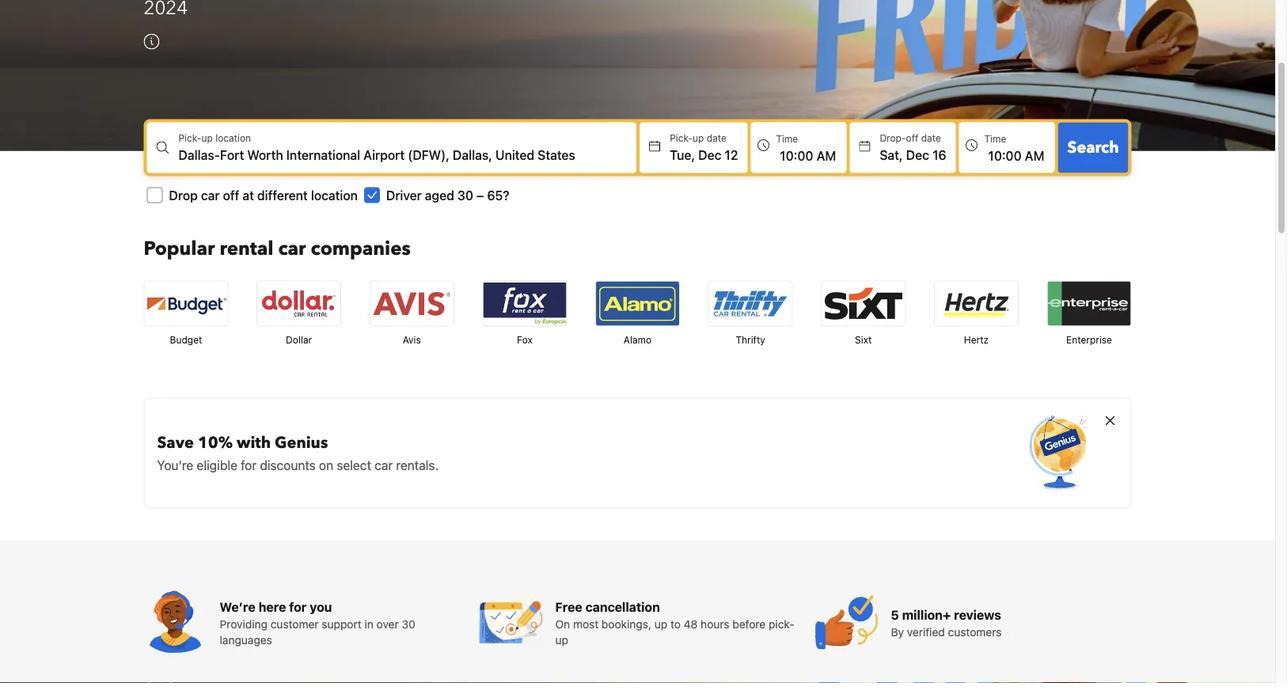 Task type: vqa. For each thing, say whether or not it's contained in the screenshot.
near
no



Task type: locate. For each thing, give the bounding box(es) containing it.
dec inside "drop-off date sat, dec 16"
[[906, 147, 930, 162]]

hertz logo image
[[935, 281, 1018, 326]]

5 million+ reviews image
[[815, 591, 878, 654]]

dec for 12
[[698, 147, 722, 162]]

verified
[[907, 625, 945, 638]]

save 10% with genius you're eligible for discounts on select car rentals.
[[157, 432, 439, 473]]

we're here for you image
[[144, 591, 207, 654]]

up
[[201, 132, 213, 144], [693, 132, 704, 144], [655, 617, 668, 630], [555, 633, 568, 646]]

2 date from the left
[[921, 132, 941, 144]]

languages
[[220, 633, 272, 646]]

off inside "drop-off date sat, dec 16"
[[906, 132, 919, 144]]

off
[[906, 132, 919, 144], [223, 187, 239, 203]]

for inside save 10% with genius you're eligible for discounts on select car rentals.
[[241, 457, 257, 473]]

for down with
[[241, 457, 257, 473]]

48
[[684, 617, 698, 630]]

1 horizontal spatial dec
[[906, 147, 930, 162]]

date up 12
[[707, 132, 727, 144]]

pick-up date tue, dec 12
[[670, 132, 738, 162]]

0 horizontal spatial 30
[[402, 617, 415, 630]]

1 horizontal spatial off
[[906, 132, 919, 144]]

pick- for pick-up location
[[179, 132, 201, 144]]

0 horizontal spatial date
[[707, 132, 727, 144]]

dec inside pick-up date tue, dec 12
[[698, 147, 722, 162]]

1 horizontal spatial location
[[311, 187, 358, 203]]

fox logo image
[[483, 281, 566, 326]]

date up 16
[[921, 132, 941, 144]]

tue,
[[670, 147, 695, 162]]

location
[[215, 132, 251, 144], [311, 187, 358, 203]]

date inside pick-up date tue, dec 12
[[707, 132, 727, 144]]

on
[[319, 457, 333, 473]]

5
[[891, 607, 899, 622]]

enterprise
[[1066, 334, 1112, 345]]

car
[[201, 187, 220, 203], [278, 236, 306, 262], [375, 457, 393, 473]]

30 left –
[[458, 187, 473, 203]]

0 horizontal spatial off
[[223, 187, 239, 203]]

2 dec from the left
[[906, 147, 930, 162]]

pick- up tue,
[[670, 132, 693, 144]]

dec left 12
[[698, 147, 722, 162]]

1 pick- from the left
[[179, 132, 201, 144]]

popular rental car companies
[[144, 236, 411, 262]]

1 vertical spatial location
[[311, 187, 358, 203]]

budget
[[170, 334, 202, 345]]

pick- inside pick-up date tue, dec 12
[[670, 132, 693, 144]]

date
[[707, 132, 727, 144], [921, 132, 941, 144]]

0 vertical spatial off
[[906, 132, 919, 144]]

10%
[[198, 432, 233, 454]]

65?
[[487, 187, 509, 203]]

pick-
[[179, 132, 201, 144], [670, 132, 693, 144]]

0 vertical spatial 30
[[458, 187, 473, 203]]

date for 12
[[707, 132, 727, 144]]

0 horizontal spatial car
[[201, 187, 220, 203]]

up inside pick-up date tue, dec 12
[[693, 132, 704, 144]]

for up customer
[[289, 599, 307, 614]]

2 vertical spatial car
[[375, 457, 393, 473]]

location up at
[[215, 132, 251, 144]]

location right different
[[311, 187, 358, 203]]

date inside "drop-off date sat, dec 16"
[[921, 132, 941, 144]]

1 horizontal spatial pick-
[[670, 132, 693, 144]]

thrifty
[[736, 334, 765, 345]]

1 date from the left
[[707, 132, 727, 144]]

2 pick- from the left
[[670, 132, 693, 144]]

1 dec from the left
[[698, 147, 722, 162]]

for
[[241, 457, 257, 473], [289, 599, 307, 614]]

support
[[322, 617, 362, 630]]

dec
[[698, 147, 722, 162], [906, 147, 930, 162]]

aged
[[425, 187, 454, 203]]

0 horizontal spatial pick-
[[179, 132, 201, 144]]

drop
[[169, 187, 198, 203]]

fox
[[517, 334, 533, 345]]

customers
[[948, 625, 1002, 638]]

see terms and conditions for more information image
[[144, 33, 160, 49], [144, 33, 160, 49]]

1 vertical spatial for
[[289, 599, 307, 614]]

Pick-up location field
[[179, 145, 637, 164]]

million+
[[902, 607, 951, 622]]

search
[[1068, 136, 1119, 158]]

pick- up drop
[[179, 132, 201, 144]]

different
[[257, 187, 308, 203]]

0 vertical spatial location
[[215, 132, 251, 144]]

1 horizontal spatial for
[[289, 599, 307, 614]]

30
[[458, 187, 473, 203], [402, 617, 415, 630]]

free cancellation image
[[479, 591, 543, 654]]

car right rental
[[278, 236, 306, 262]]

dec for 16
[[906, 147, 930, 162]]

1 horizontal spatial car
[[278, 236, 306, 262]]

dec left 16
[[906, 147, 930, 162]]

rentals.
[[396, 457, 439, 473]]

30 right over at the left of the page
[[402, 617, 415, 630]]

bookings,
[[602, 617, 652, 630]]

0 vertical spatial for
[[241, 457, 257, 473]]

cancellation
[[586, 599, 660, 614]]

2 horizontal spatial car
[[375, 457, 393, 473]]

1 horizontal spatial date
[[921, 132, 941, 144]]

1 vertical spatial 30
[[402, 617, 415, 630]]

car right drop
[[201, 187, 220, 203]]

you
[[310, 599, 332, 614]]

car right select
[[375, 457, 393, 473]]

0 horizontal spatial dec
[[698, 147, 722, 162]]

0 horizontal spatial for
[[241, 457, 257, 473]]

1 vertical spatial car
[[278, 236, 306, 262]]



Task type: describe. For each thing, give the bounding box(es) containing it.
5 million+ reviews by verified customers
[[891, 607, 1002, 638]]

hours
[[701, 617, 730, 630]]

we're here for you providing customer support in over 30 languages
[[220, 599, 415, 646]]

by
[[891, 625, 904, 638]]

in
[[365, 617, 374, 630]]

dollar
[[286, 334, 312, 345]]

on
[[555, 617, 570, 630]]

over
[[377, 617, 399, 630]]

driver
[[386, 187, 422, 203]]

alamo
[[624, 334, 652, 345]]

rental
[[220, 236, 273, 262]]

we're
[[220, 599, 256, 614]]

16
[[933, 147, 947, 162]]

genius
[[275, 432, 328, 454]]

driver aged 30 – 65?
[[386, 187, 509, 203]]

drop car off at different location
[[169, 187, 358, 203]]

sixt logo image
[[822, 281, 905, 326]]

here
[[259, 599, 286, 614]]

avis
[[403, 334, 421, 345]]

car inside save 10% with genius you're eligible for discounts on select car rentals.
[[375, 457, 393, 473]]

free cancellation on most bookings, up to 48 hours before pick- up
[[555, 599, 795, 646]]

thrifty logo image
[[709, 281, 792, 326]]

customer
[[271, 617, 319, 630]]

pick-up location
[[179, 132, 251, 144]]

sixt
[[855, 334, 872, 345]]

drop-off date sat, dec 16
[[880, 132, 947, 162]]

hertz
[[964, 334, 989, 345]]

discounts
[[260, 457, 316, 473]]

popular
[[144, 236, 215, 262]]

pick-
[[769, 617, 795, 630]]

eligible
[[197, 457, 237, 473]]

companies
[[311, 236, 411, 262]]

date for 16
[[921, 132, 941, 144]]

avis logo image
[[370, 281, 453, 326]]

sat,
[[880, 147, 903, 162]]

save
[[157, 432, 194, 454]]

pick- for pick-up date tue, dec 12
[[670, 132, 693, 144]]

providing
[[220, 617, 268, 630]]

before
[[733, 617, 766, 630]]

1 vertical spatial off
[[223, 187, 239, 203]]

dollar logo image
[[257, 281, 341, 326]]

alamo logo image
[[596, 281, 679, 326]]

for inside 'we're here for you providing customer support in over 30 languages'
[[289, 599, 307, 614]]

12
[[725, 147, 738, 162]]

0 vertical spatial car
[[201, 187, 220, 203]]

0 horizontal spatial location
[[215, 132, 251, 144]]

at
[[243, 187, 254, 203]]

1 horizontal spatial 30
[[458, 187, 473, 203]]

search button
[[1058, 122, 1129, 173]]

select
[[337, 457, 371, 473]]

drop-
[[880, 132, 906, 144]]

30 inside 'we're here for you providing customer support in over 30 languages'
[[402, 617, 415, 630]]

budget logo image
[[144, 281, 228, 326]]

reviews
[[954, 607, 1001, 622]]

with
[[237, 432, 271, 454]]

you're
[[157, 457, 193, 473]]

free
[[555, 599, 583, 614]]

enterprise logo image
[[1048, 281, 1131, 326]]

to
[[671, 617, 681, 630]]

most
[[573, 617, 599, 630]]

–
[[477, 187, 484, 203]]



